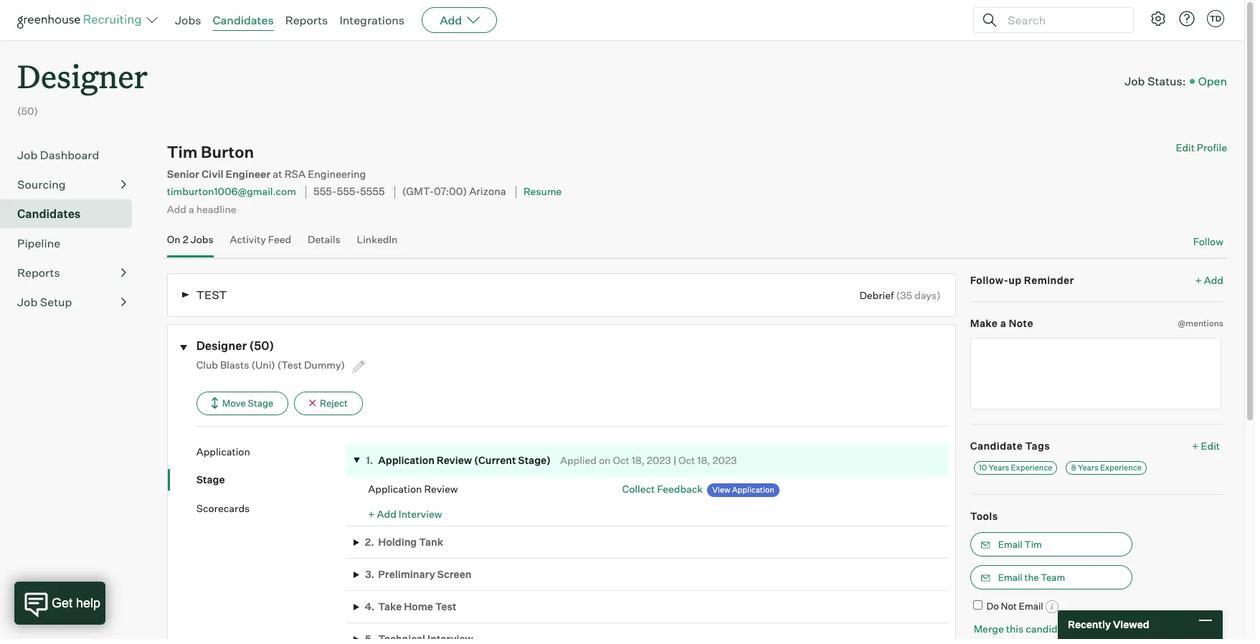 Task type: describe. For each thing, give the bounding box(es) containing it.
arizona
[[469, 185, 506, 198]]

days)
[[914, 289, 941, 301]]

open
[[1198, 74, 1227, 88]]

merge this candidate
[[974, 623, 1073, 635]]

(gmt-07:00) arizona
[[402, 185, 506, 198]]

8 years experience
[[1071, 463, 1142, 473]]

email tim button
[[970, 532, 1132, 556]]

scorecards link
[[196, 501, 347, 515]]

email for email tim
[[998, 538, 1023, 550]]

this
[[1006, 623, 1024, 635]]

application link
[[196, 444, 347, 458]]

tools
[[970, 510, 998, 522]]

@mentions link
[[1178, 316, 1224, 330]]

1 vertical spatial candidates
[[17, 207, 81, 221]]

job status:
[[1125, 74, 1186, 88]]

collect feedback
[[622, 482, 703, 495]]

up
[[1009, 274, 1022, 286]]

td button
[[1204, 7, 1227, 30]]

sourcing
[[17, 177, 66, 192]]

0 vertical spatial edit
[[1176, 141, 1195, 154]]

recently viewed
[[1068, 618, 1149, 631]]

(test
[[277, 358, 302, 371]]

2. holding tank
[[365, 536, 443, 548]]

dummy)
[[304, 358, 345, 371]]

on 2 jobs link
[[167, 233, 213, 254]]

view application link
[[707, 483, 779, 497]]

8 years experience link
[[1066, 461, 1147, 475]]

on
[[599, 454, 611, 466]]

(35
[[896, 289, 912, 301]]

stage inside button
[[248, 397, 273, 409]]

job for job dashboard
[[17, 148, 37, 162]]

reject
[[320, 397, 348, 409]]

1 oct from the left
[[613, 454, 629, 466]]

years for 10
[[989, 463, 1009, 473]]

note
[[1009, 317, 1033, 329]]

job dashboard
[[17, 148, 99, 162]]

2.
[[365, 536, 374, 548]]

profile
[[1197, 141, 1227, 154]]

+ for + edit
[[1192, 439, 1199, 452]]

add inside popup button
[[440, 13, 462, 27]]

1 18, from the left
[[632, 454, 645, 466]]

0 horizontal spatial reports
[[17, 266, 60, 280]]

years for 8
[[1078, 463, 1098, 473]]

follow-
[[970, 274, 1009, 286]]

tank
[[419, 536, 443, 548]]

the
[[1025, 571, 1039, 583]]

+ edit link
[[1189, 436, 1224, 455]]

job setup link
[[17, 293, 126, 311]]

candidate
[[970, 439, 1023, 452]]

candidate
[[1026, 623, 1073, 635]]

not
[[1001, 600, 1017, 612]]

collect
[[622, 482, 655, 495]]

applied on  oct 18, 2023 | oct 18, 2023
[[560, 454, 737, 466]]

application up application review on the bottom left of the page
[[378, 454, 435, 466]]

linkedin
[[357, 233, 398, 245]]

1. application review (current stage)
[[366, 454, 551, 466]]

experience for 10 years experience
[[1011, 463, 1053, 473]]

club
[[196, 358, 218, 371]]

2 555- from the left
[[337, 185, 360, 198]]

1 555- from the left
[[313, 185, 337, 198]]

2 oct from the left
[[679, 454, 695, 466]]

test
[[435, 601, 456, 613]]

0 horizontal spatial stage
[[196, 473, 225, 486]]

email tim
[[998, 538, 1042, 550]]

add button
[[422, 7, 497, 33]]

home
[[404, 601, 433, 613]]

tim inside button
[[1025, 538, 1042, 550]]

do
[[987, 600, 999, 612]]

5555
[[360, 185, 385, 198]]

linkedin link
[[357, 233, 398, 254]]

sourcing link
[[17, 176, 126, 193]]

integrations link
[[340, 13, 405, 27]]

on 2 jobs
[[167, 233, 213, 245]]

2 18, from the left
[[697, 454, 710, 466]]

follow
[[1193, 235, 1224, 248]]

senior
[[167, 168, 199, 181]]

debrief
[[860, 289, 894, 301]]

move stage
[[222, 397, 273, 409]]

greenhouse recruiting image
[[17, 11, 146, 29]]

follow link
[[1193, 235, 1224, 249]]

preliminary
[[378, 568, 435, 580]]

headline
[[196, 203, 236, 215]]

email the team button
[[970, 565, 1132, 589]]

1 vertical spatial review
[[424, 483, 458, 495]]

engineering
[[308, 168, 366, 181]]

tim inside tim burton senior civil engineer at rsa engineering
[[167, 142, 198, 162]]

setup
[[40, 295, 72, 309]]

stage)
[[518, 454, 551, 466]]

4. take home test
[[365, 601, 456, 613]]

(current
[[474, 454, 516, 466]]

1 vertical spatial jobs
[[191, 233, 213, 245]]

1 horizontal spatial (50)
[[249, 339, 274, 353]]

tags
[[1025, 439, 1050, 452]]

candidate tags
[[970, 439, 1050, 452]]

+ for + add interview
[[368, 507, 375, 520]]

designer for designer (50)
[[196, 339, 247, 353]]

details link
[[308, 233, 340, 254]]

make a note
[[970, 317, 1033, 329]]

a for add
[[189, 203, 194, 215]]

details
[[308, 233, 340, 245]]

test
[[196, 287, 227, 302]]

job dashboard link
[[17, 146, 126, 164]]

status:
[[1147, 74, 1186, 88]]

07:00)
[[434, 185, 467, 198]]

activity feed link
[[230, 233, 291, 254]]

1 horizontal spatial candidates link
[[213, 13, 274, 27]]

+ add
[[1195, 274, 1224, 286]]

application inside 'link'
[[196, 445, 250, 457]]



Task type: vqa. For each thing, say whether or not it's contained in the screenshot.
"Showing"
no



Task type: locate. For each thing, give the bounding box(es) containing it.
debrief (35 days)
[[860, 289, 941, 301]]

tim burton senior civil engineer at rsa engineering
[[167, 142, 366, 181]]

email left 'the' on the right bottom
[[998, 571, 1023, 583]]

1 horizontal spatial edit
[[1201, 439, 1220, 452]]

2
[[183, 233, 188, 245]]

2 vertical spatial +
[[368, 507, 375, 520]]

resume
[[524, 185, 562, 198]]

2023 left |
[[647, 454, 671, 466]]

1 horizontal spatial a
[[1000, 317, 1006, 329]]

do not email
[[987, 600, 1043, 612]]

holding
[[378, 536, 417, 548]]

0 vertical spatial +
[[1195, 274, 1202, 286]]

feedback
[[657, 482, 703, 495]]

1 horizontal spatial years
[[1078, 463, 1098, 473]]

job for job setup
[[17, 295, 37, 309]]

stage
[[248, 397, 273, 409], [196, 473, 225, 486]]

0 vertical spatial reports
[[285, 13, 328, 27]]

email
[[998, 538, 1023, 550], [998, 571, 1023, 583], [1019, 600, 1043, 612]]

1 vertical spatial designer
[[196, 339, 247, 353]]

designer for designer
[[17, 55, 148, 97]]

0 vertical spatial a
[[189, 203, 194, 215]]

scorecards
[[196, 502, 250, 514]]

feed
[[268, 233, 291, 245]]

1 vertical spatial a
[[1000, 317, 1006, 329]]

application up the + add interview link
[[368, 483, 422, 495]]

email right not
[[1019, 600, 1043, 612]]

interview
[[399, 507, 442, 520]]

designer link
[[17, 40, 148, 100]]

1 vertical spatial stage
[[196, 473, 225, 486]]

0 vertical spatial candidates
[[213, 13, 274, 27]]

+
[[1195, 274, 1202, 286], [1192, 439, 1199, 452], [368, 507, 375, 520]]

555-
[[313, 185, 337, 198], [337, 185, 360, 198]]

18, right |
[[697, 454, 710, 466]]

0 horizontal spatial candidates link
[[17, 205, 126, 222]]

a for make
[[1000, 317, 1006, 329]]

reports
[[285, 13, 328, 27], [17, 266, 60, 280]]

candidates down sourcing
[[17, 207, 81, 221]]

experience for 8 years experience
[[1100, 463, 1142, 473]]

oct right |
[[679, 454, 695, 466]]

1 horizontal spatial oct
[[679, 454, 695, 466]]

1 vertical spatial reports link
[[17, 264, 126, 281]]

job left status:
[[1125, 74, 1145, 88]]

tim up the senior
[[167, 142, 198, 162]]

recently
[[1068, 618, 1111, 631]]

10 years experience link
[[974, 461, 1058, 475]]

1 experience from the left
[[1011, 463, 1053, 473]]

1 vertical spatial job
[[17, 148, 37, 162]]

0 vertical spatial email
[[998, 538, 1023, 550]]

0 vertical spatial stage
[[248, 397, 273, 409]]

experience right the 8
[[1100, 463, 1142, 473]]

reports down pipeline
[[17, 266, 60, 280]]

oct
[[613, 454, 629, 466], [679, 454, 695, 466]]

1 horizontal spatial designer
[[196, 339, 247, 353]]

1 years from the left
[[989, 463, 1009, 473]]

1 vertical spatial tim
[[1025, 538, 1042, 550]]

activity feed
[[230, 233, 291, 245]]

@mentions
[[1178, 318, 1224, 329]]

td
[[1210, 14, 1222, 24]]

1 horizontal spatial 18,
[[697, 454, 710, 466]]

years right 10
[[989, 463, 1009, 473]]

blasts
[[220, 358, 249, 371]]

candidates link up the pipeline link
[[17, 205, 126, 222]]

1 horizontal spatial 2023
[[713, 454, 737, 466]]

designer down greenhouse recruiting image on the top left of the page
[[17, 55, 148, 97]]

move stage button
[[196, 391, 288, 415]]

0 horizontal spatial designer
[[17, 55, 148, 97]]

years
[[989, 463, 1009, 473], [1078, 463, 1098, 473]]

2 2023 from the left
[[713, 454, 737, 466]]

(50)
[[17, 105, 38, 117], [249, 339, 274, 353]]

0 horizontal spatial experience
[[1011, 463, 1053, 473]]

stage right "move"
[[248, 397, 273, 409]]

|
[[673, 454, 676, 466]]

designer (50)
[[196, 339, 274, 353]]

0 horizontal spatial 2023
[[647, 454, 671, 466]]

designer
[[17, 55, 148, 97], [196, 339, 247, 353]]

reports left integrations link
[[285, 13, 328, 27]]

0 horizontal spatial reports link
[[17, 264, 126, 281]]

activity
[[230, 233, 266, 245]]

burton
[[201, 142, 254, 162]]

review left (current
[[437, 454, 472, 466]]

0 vertical spatial job
[[1125, 74, 1145, 88]]

engineer
[[226, 168, 271, 181]]

candidates link right jobs link
[[213, 13, 274, 27]]

Do Not Email checkbox
[[973, 600, 982, 609]]

0 horizontal spatial years
[[989, 463, 1009, 473]]

experience down tags
[[1011, 463, 1053, 473]]

rsa
[[284, 168, 306, 181]]

applied
[[560, 454, 597, 466]]

10
[[979, 463, 987, 473]]

job for job status:
[[1125, 74, 1145, 88]]

job
[[1125, 74, 1145, 88], [17, 148, 37, 162], [17, 295, 37, 309]]

follow-up reminder
[[970, 274, 1074, 286]]

dashboard
[[40, 148, 99, 162]]

merge this candidate link
[[974, 623, 1073, 635]]

merge
[[974, 623, 1004, 635]]

collect feedback link
[[622, 482, 703, 495]]

1 horizontal spatial experience
[[1100, 463, 1142, 473]]

Search text field
[[1004, 10, 1120, 30]]

0 vertical spatial (50)
[[17, 105, 38, 117]]

1 horizontal spatial candidates
[[213, 13, 274, 27]]

1 vertical spatial +
[[1192, 439, 1199, 452]]

review
[[437, 454, 472, 466], [424, 483, 458, 495]]

0 horizontal spatial tim
[[167, 142, 198, 162]]

1 horizontal spatial tim
[[1025, 538, 1042, 550]]

10 years experience
[[979, 463, 1053, 473]]

0 vertical spatial tim
[[167, 142, 198, 162]]

3.
[[365, 568, 374, 580]]

configure image
[[1150, 10, 1167, 27]]

1 vertical spatial candidates link
[[17, 205, 126, 222]]

1 vertical spatial reports
[[17, 266, 60, 280]]

0 vertical spatial jobs
[[175, 13, 201, 27]]

civil
[[202, 168, 223, 181]]

candidates link
[[213, 13, 274, 27], [17, 205, 126, 222]]

(50) up the job dashboard
[[17, 105, 38, 117]]

0 vertical spatial review
[[437, 454, 472, 466]]

job inside 'link'
[[17, 295, 37, 309]]

1 horizontal spatial stage
[[248, 397, 273, 409]]

designer up blasts
[[196, 339, 247, 353]]

move
[[222, 397, 246, 409]]

0 horizontal spatial candidates
[[17, 207, 81, 221]]

email up email the team
[[998, 538, 1023, 550]]

0 vertical spatial candidates link
[[213, 13, 274, 27]]

2 experience from the left
[[1100, 463, 1142, 473]]

0 vertical spatial designer
[[17, 55, 148, 97]]

add a headline
[[167, 203, 236, 215]]

(50) up (uni)
[[249, 339, 274, 353]]

2 years from the left
[[1078, 463, 1098, 473]]

candidates right jobs link
[[213, 13, 274, 27]]

+ add link
[[1195, 273, 1224, 287]]

1 2023 from the left
[[647, 454, 671, 466]]

1 vertical spatial (50)
[[249, 339, 274, 353]]

2 vertical spatial job
[[17, 295, 37, 309]]

email the team
[[998, 571, 1065, 583]]

8
[[1071, 463, 1076, 473]]

2023 up view
[[713, 454, 737, 466]]

0 vertical spatial reports link
[[285, 13, 328, 27]]

0 horizontal spatial 18,
[[632, 454, 645, 466]]

+ for + add
[[1195, 274, 1202, 286]]

email for email the team
[[998, 571, 1023, 583]]

1 vertical spatial email
[[998, 571, 1023, 583]]

2 vertical spatial email
[[1019, 600, 1043, 612]]

viewed
[[1113, 618, 1149, 631]]

edit
[[1176, 141, 1195, 154], [1201, 439, 1220, 452]]

1 horizontal spatial reports link
[[285, 13, 328, 27]]

view
[[712, 485, 730, 495]]

email inside "button"
[[998, 571, 1023, 583]]

+ add interview link
[[368, 507, 442, 520]]

candidates
[[213, 13, 274, 27], [17, 207, 81, 221]]

job setup
[[17, 295, 72, 309]]

pipeline link
[[17, 235, 126, 252]]

oct right on
[[613, 454, 629, 466]]

18,
[[632, 454, 645, 466], [697, 454, 710, 466]]

a left note
[[1000, 317, 1006, 329]]

None text field
[[970, 338, 1221, 409]]

timburton1006@gmail.com
[[167, 185, 296, 198]]

a
[[189, 203, 194, 215], [1000, 317, 1006, 329]]

edit profile link
[[1176, 141, 1227, 154]]

3. preliminary screen
[[365, 568, 472, 580]]

at
[[273, 168, 282, 181]]

stage up scorecards on the left bottom of the page
[[196, 473, 225, 486]]

1 vertical spatial edit
[[1201, 439, 1220, 452]]

18, up collect
[[632, 454, 645, 466]]

integrations
[[340, 13, 405, 27]]

0 horizontal spatial (50)
[[17, 105, 38, 117]]

tim
[[167, 142, 198, 162], [1025, 538, 1042, 550]]

experience
[[1011, 463, 1053, 473], [1100, 463, 1142, 473]]

a left headline
[[189, 203, 194, 215]]

reports link down the pipeline link
[[17, 264, 126, 281]]

0 horizontal spatial a
[[189, 203, 194, 215]]

years right the 8
[[1078, 463, 1098, 473]]

edit profile
[[1176, 141, 1227, 154]]

email inside button
[[998, 538, 1023, 550]]

td button
[[1207, 10, 1224, 27]]

review up interview
[[424, 483, 458, 495]]

stage link
[[196, 473, 347, 487]]

club blasts (uni) (test dummy)
[[196, 358, 347, 371]]

job up sourcing
[[17, 148, 37, 162]]

0 horizontal spatial edit
[[1176, 141, 1195, 154]]

application right view
[[732, 485, 774, 495]]

job left setup
[[17, 295, 37, 309]]

team
[[1041, 571, 1065, 583]]

1 horizontal spatial reports
[[285, 13, 328, 27]]

0 horizontal spatial oct
[[613, 454, 629, 466]]

reports link left integrations link
[[285, 13, 328, 27]]

tim up 'the' on the right bottom
[[1025, 538, 1042, 550]]

application down "move"
[[196, 445, 250, 457]]



